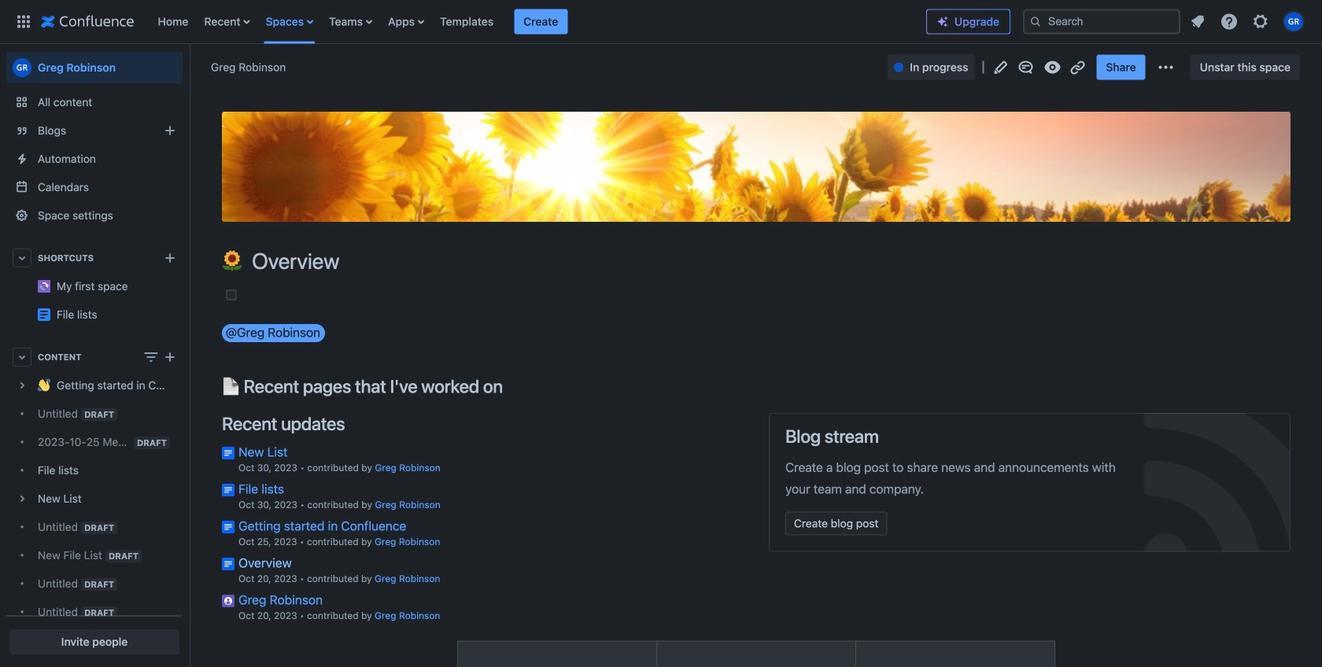 Task type: locate. For each thing, give the bounding box(es) containing it.
create a blog image
[[161, 121, 179, 140]]

confluence image
[[41, 12, 134, 31], [41, 12, 134, 31]]

tree inside space element
[[6, 371, 183, 667]]

list item
[[514, 9, 568, 34]]

change view image
[[142, 348, 161, 367]]

tree
[[6, 371, 183, 667]]

:sunflower: image
[[222, 251, 242, 271]]

list
[[150, 0, 926, 44], [1184, 7, 1313, 36]]

None search field
[[1023, 9, 1180, 34]]

list item inside list
[[514, 9, 568, 34]]

banner
[[0, 0, 1322, 44]]

0 horizontal spatial list
[[150, 0, 926, 44]]

file lists image
[[38, 308, 50, 321]]

search image
[[1029, 15, 1042, 28]]

1 horizontal spatial list
[[1184, 7, 1313, 36]]

edit this page image
[[991, 58, 1010, 77]]

premium image
[[936, 15, 949, 28]]

:sunflower: image
[[222, 251, 242, 271]]

global element
[[9, 0, 926, 44]]

create a page image
[[161, 348, 179, 367]]



Task type: vqa. For each thing, say whether or not it's contained in the screenshot.
Popular related to Blog
no



Task type: describe. For each thing, give the bounding box(es) containing it.
copy link image
[[1068, 58, 1087, 77]]

help icon image
[[1220, 12, 1239, 31]]

list for premium 'icon' at the top right of page
[[1184, 7, 1313, 36]]

stop watching image
[[1043, 58, 1062, 77]]

more actions image
[[1157, 58, 1175, 77]]

notification icon image
[[1188, 12, 1207, 31]]

Search field
[[1023, 9, 1180, 34]]

settings icon image
[[1251, 12, 1270, 31]]

appswitcher icon image
[[14, 12, 33, 31]]

add shortcut image
[[161, 249, 179, 268]]

space element
[[0, 44, 189, 667]]

copy image
[[501, 377, 520, 395]]

list for appswitcher icon
[[150, 0, 926, 44]]

collapse sidebar image
[[172, 52, 206, 83]]



